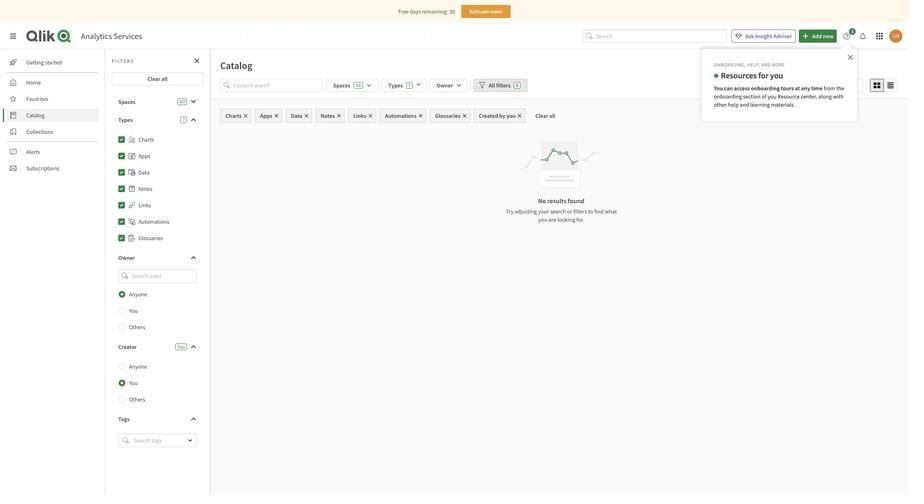 Task type: vqa. For each thing, say whether or not it's contained in the screenshot.
more
yes



Task type: describe. For each thing, give the bounding box(es) containing it.
searchbar element
[[583, 29, 727, 43]]

try
[[506, 208, 513, 215]]

what
[[605, 208, 617, 215]]

owner button inside filters region
[[430, 79, 467, 92]]

onboarding inside from the onboarding section of you resource center, along with other help and learning materials.
[[714, 93, 742, 100]]

7 inside filters region
[[408, 82, 411, 88]]

resources
[[721, 70, 757, 80]]

1 vertical spatial clear all button
[[529, 109, 562, 123]]

or
[[567, 208, 572, 215]]

ask insight advisor button
[[732, 30, 796, 43]]

collections
[[26, 128, 53, 136]]

at
[[795, 85, 800, 92]]

to
[[588, 208, 593, 215]]

others for creator option group
[[129, 396, 145, 403]]

advisor
[[773, 32, 792, 40]]

for
[[758, 70, 769, 80]]

1 vertical spatial automations
[[138, 218, 169, 226]]

tags
[[118, 416, 129, 423]]

resource
[[778, 93, 800, 100]]

you can access onboarding tours at any time
[[714, 85, 823, 92]]

home link
[[7, 76, 99, 89]]

anyone for creator option group
[[129, 363, 147, 370]]

clear for left clear all button
[[147, 75, 160, 83]]

activate now! link
[[461, 5, 511, 18]]

tags button
[[112, 413, 203, 426]]

onboarding, help, and more
[[714, 62, 785, 68]]

add new button
[[799, 30, 837, 43]]

add new
[[812, 32, 833, 40]]

adjusting
[[515, 208, 537, 215]]

resources for you
[[721, 70, 783, 80]]

you inside × dialog
[[714, 85, 723, 92]]

links button
[[348, 109, 376, 123]]

2 horizontal spatial all
[[489, 82, 495, 89]]

1 vertical spatial all
[[549, 112, 555, 120]]

created
[[479, 112, 498, 120]]

search
[[550, 208, 566, 215]]

are
[[548, 216, 556, 223]]

0 horizontal spatial all
[[180, 99, 185, 105]]

1 vertical spatial apps
[[138, 152, 150, 160]]

used
[[838, 82, 849, 89]]

learning
[[750, 101, 770, 108]]

subscriptions
[[26, 165, 59, 172]]

notes button
[[315, 109, 345, 123]]

of
[[762, 93, 766, 100]]

1 vertical spatial links
[[138, 202, 151, 209]]

your
[[538, 208, 549, 215]]

0 horizontal spatial spaces
[[118, 98, 135, 106]]

types inside filters region
[[388, 82, 403, 89]]

along
[[818, 93, 832, 100]]

0 horizontal spatial owner button
[[112, 251, 203, 265]]

onboarding,
[[714, 62, 746, 68]]

started
[[45, 59, 62, 66]]

0 vertical spatial catalog
[[220, 59, 252, 72]]

recently
[[816, 82, 837, 89]]

alerts link
[[7, 145, 99, 159]]

Search users text field
[[130, 269, 187, 283]]

1 vertical spatial charts
[[138, 136, 154, 143]]

activate now!
[[469, 8, 503, 15]]

with
[[833, 93, 844, 100]]

getting started
[[26, 59, 62, 66]]

free
[[398, 8, 409, 15]]

glossaries button
[[430, 109, 470, 123]]

free days remaining: 30
[[398, 8, 455, 15]]

results
[[547, 197, 567, 205]]

looking
[[557, 216, 575, 223]]

activate
[[469, 8, 489, 15]]

collections link
[[7, 125, 99, 138]]

favorites link
[[7, 92, 99, 106]]

0 horizontal spatial notes
[[138, 185, 152, 193]]

add
[[812, 32, 822, 40]]

any
[[801, 85, 810, 92]]

creator option group
[[112, 358, 203, 408]]

no results found try adjusting your search or filters to find what you are looking for.
[[506, 197, 617, 223]]

no
[[538, 197, 546, 205]]

you inside button
[[506, 112, 516, 120]]

open image
[[188, 438, 193, 443]]

favorites
[[26, 95, 48, 103]]

clear for bottom clear all button
[[535, 112, 548, 120]]

search tags element
[[122, 437, 129, 444]]

automations inside 'button'
[[385, 112, 417, 120]]

clear all for bottom clear all button
[[535, 112, 555, 120]]

3
[[851, 28, 854, 35]]

other
[[714, 101, 727, 108]]

30
[[449, 8, 455, 15]]

0 horizontal spatial glossaries
[[138, 235, 163, 242]]

remaining:
[[422, 8, 448, 15]]

8
[[516, 82, 518, 88]]

3 button
[[840, 28, 858, 43]]

filters
[[112, 58, 134, 64]]

charts inside charts button
[[226, 112, 242, 120]]

created by you button
[[474, 109, 525, 123]]

recently used
[[816, 82, 849, 89]]

services
[[114, 31, 142, 41]]

all filters
[[489, 82, 511, 89]]

0 horizontal spatial 7
[[182, 117, 185, 123]]

found
[[568, 197, 584, 205]]

materials.
[[771, 101, 795, 108]]

by
[[499, 112, 505, 120]]

automations button
[[380, 109, 426, 123]]

navigation pane element
[[0, 53, 105, 178]]

1 horizontal spatial onboarding
[[751, 85, 780, 92]]

center,
[[801, 93, 817, 100]]



Task type: locate. For each thing, give the bounding box(es) containing it.
tours
[[781, 85, 794, 92]]

1 vertical spatial notes
[[138, 185, 152, 193]]

apps inside the apps button
[[260, 112, 272, 120]]

owner
[[437, 82, 453, 89], [118, 254, 135, 262]]

apps button
[[255, 109, 282, 123]]

owner button
[[430, 79, 467, 92], [112, 251, 203, 265]]

ask
[[745, 32, 754, 40]]

1 horizontal spatial data
[[291, 112, 302, 120]]

Recently used field
[[811, 79, 863, 92]]

owner up glossaries button
[[437, 82, 453, 89]]

1 vertical spatial owner button
[[112, 251, 203, 265]]

you down your
[[538, 216, 547, 223]]

1 horizontal spatial catalog
[[220, 59, 252, 72]]

catalog link
[[7, 109, 99, 122]]

0 horizontal spatial clear all button
[[112, 72, 203, 85]]

spaces inside filters region
[[333, 82, 350, 89]]

0 horizontal spatial charts
[[138, 136, 154, 143]]

0 horizontal spatial links
[[138, 202, 151, 209]]

owner inside filters region
[[437, 82, 453, 89]]

notes
[[321, 112, 335, 120], [138, 185, 152, 193]]

clear all button down filters region at the top of page
[[529, 109, 562, 123]]

days
[[410, 8, 421, 15]]

help
[[728, 101, 739, 108]]

0 horizontal spatial catalog
[[26, 112, 45, 119]]

0 horizontal spatial and
[[740, 101, 749, 108]]

0 vertical spatial anyone
[[129, 291, 147, 298]]

for.
[[576, 216, 584, 223]]

1 horizontal spatial 7
[[408, 82, 411, 88]]

help,
[[747, 62, 760, 68]]

and inside from the onboarding section of you resource center, along with other help and learning materials.
[[740, 101, 749, 108]]

links
[[353, 112, 366, 120], [138, 202, 151, 209]]

access
[[734, 85, 750, 92]]

None field
[[112, 269, 203, 283]]

charts
[[226, 112, 242, 120], [138, 136, 154, 143]]

you
[[770, 70, 783, 80], [768, 93, 777, 100], [506, 112, 516, 120], [538, 216, 547, 223]]

notes inside button
[[321, 112, 335, 120]]

catalog
[[220, 59, 252, 72], [26, 112, 45, 119]]

0 vertical spatial links
[[353, 112, 366, 120]]

and down section on the top right of page
[[740, 101, 749, 108]]

time
[[811, 85, 823, 92]]

1 vertical spatial and
[[740, 101, 749, 108]]

0 horizontal spatial data
[[138, 169, 150, 176]]

glossaries
[[435, 112, 460, 120], [138, 235, 163, 242]]

2 others from the top
[[129, 396, 145, 403]]

Search tags text field
[[132, 434, 181, 447]]

0 vertical spatial glossaries
[[435, 112, 460, 120]]

anyone
[[129, 291, 147, 298], [129, 363, 147, 370]]

owner button up search users text field
[[112, 251, 203, 265]]

filters region
[[210, 77, 909, 99]]

0 horizontal spatial all
[[161, 75, 168, 83]]

created by you
[[479, 112, 516, 120]]

×
[[847, 51, 853, 62]]

analytics services element
[[81, 31, 142, 41]]

1 vertical spatial clear all
[[535, 112, 555, 120]]

owner option group
[[112, 286, 203, 335]]

0 vertical spatial spaces
[[333, 82, 350, 89]]

1 horizontal spatial notes
[[321, 112, 335, 120]]

0 horizontal spatial onboarding
[[714, 93, 742, 100]]

home
[[26, 79, 41, 86]]

greg robinson image
[[889, 30, 902, 43]]

analytics services
[[81, 31, 142, 41]]

and
[[761, 62, 771, 68], [740, 101, 749, 108]]

0 vertical spatial apps
[[260, 112, 272, 120]]

anyone inside creator option group
[[129, 363, 147, 370]]

1 vertical spatial others
[[129, 396, 145, 403]]

anyone down the creator
[[129, 363, 147, 370]]

and up for
[[761, 62, 771, 68]]

spaces
[[333, 82, 350, 89], [118, 98, 135, 106]]

1 horizontal spatial glossaries
[[435, 112, 460, 120]]

0 horizontal spatial automations
[[138, 218, 169, 226]]

switch view group
[[870, 79, 898, 92]]

section
[[743, 93, 760, 100]]

1 horizontal spatial clear all
[[535, 112, 555, 120]]

you right by
[[506, 112, 516, 120]]

× button
[[847, 51, 853, 62]]

all
[[161, 75, 168, 83], [549, 112, 555, 120]]

others inside the owner option group
[[129, 324, 145, 331]]

1 horizontal spatial clear
[[535, 112, 548, 120]]

1 horizontal spatial owner
[[437, 82, 453, 89]]

1 vertical spatial onboarding
[[714, 93, 742, 100]]

links inside links button
[[353, 112, 366, 120]]

onboarding
[[751, 85, 780, 92], [714, 93, 742, 100]]

others inside creator option group
[[129, 396, 145, 403]]

alerts
[[26, 148, 40, 156]]

you inside from the onboarding section of you resource center, along with other help and learning materials.
[[768, 93, 777, 100]]

1 horizontal spatial filters
[[573, 208, 587, 215]]

others for the owner option group
[[129, 324, 145, 331]]

types
[[388, 82, 403, 89], [118, 116, 133, 124]]

0 horizontal spatial types
[[118, 116, 133, 124]]

you
[[714, 85, 723, 92], [129, 307, 138, 315], [177, 344, 185, 350], [129, 379, 138, 387]]

you inside no results found try adjusting your search or filters to find what you are looking for.
[[538, 216, 547, 223]]

0 vertical spatial and
[[761, 62, 771, 68]]

filters left 8 at the right top of the page
[[496, 82, 511, 89]]

0 vertical spatial data
[[291, 112, 302, 120]]

1 horizontal spatial spaces
[[333, 82, 350, 89]]

0 vertical spatial filters
[[496, 82, 511, 89]]

1 horizontal spatial all
[[549, 112, 555, 120]]

1 vertical spatial spaces
[[118, 98, 135, 106]]

0 horizontal spatial owner
[[118, 254, 135, 262]]

you inside creator option group
[[129, 379, 138, 387]]

others up 'tags'
[[129, 396, 145, 403]]

0 vertical spatial clear
[[147, 75, 160, 83]]

anyone down search users text field
[[129, 291, 147, 298]]

automations
[[385, 112, 417, 120], [138, 218, 169, 226]]

anyone inside the owner option group
[[129, 291, 147, 298]]

2 anyone from the top
[[129, 363, 147, 370]]

1 anyone from the top
[[129, 291, 147, 298]]

1 vertical spatial owner
[[118, 254, 135, 262]]

1 vertical spatial glossaries
[[138, 235, 163, 242]]

0 vertical spatial notes
[[321, 112, 335, 120]]

1 vertical spatial clear
[[535, 112, 548, 120]]

close sidebar menu image
[[10, 33, 16, 39]]

filters up 'for.'
[[573, 208, 587, 215]]

0 vertical spatial others
[[129, 324, 145, 331]]

data
[[291, 112, 302, 120], [138, 169, 150, 176]]

getting
[[26, 59, 44, 66]]

1 horizontal spatial charts
[[226, 112, 242, 120]]

the
[[836, 85, 844, 92]]

clear all button
[[112, 72, 203, 85], [529, 109, 562, 123]]

you down more
[[770, 70, 783, 80]]

1 vertical spatial filters
[[573, 208, 587, 215]]

can
[[724, 85, 733, 92]]

more
[[772, 62, 785, 68]]

find
[[594, 208, 604, 215]]

onboarding up of
[[751, 85, 780, 92]]

0 vertical spatial owner button
[[430, 79, 467, 92]]

0 vertical spatial automations
[[385, 112, 417, 120]]

0 horizontal spatial filters
[[496, 82, 511, 89]]

1 vertical spatial data
[[138, 169, 150, 176]]

owner button up glossaries button
[[430, 79, 467, 92]]

ask insight advisor
[[745, 32, 792, 40]]

0 horizontal spatial apps
[[138, 152, 150, 160]]

owner up search users text field
[[118, 254, 135, 262]]

0 vertical spatial types
[[388, 82, 403, 89]]

anyone for the owner option group
[[129, 291, 147, 298]]

1 horizontal spatial clear all button
[[529, 109, 562, 123]]

glossaries up search users text field
[[138, 235, 163, 242]]

clear all button down filters
[[112, 72, 203, 85]]

0 vertical spatial clear all
[[147, 75, 168, 83]]

1 vertical spatial 7
[[182, 117, 185, 123]]

1 horizontal spatial all
[[356, 82, 361, 88]]

0 vertical spatial owner
[[437, 82, 453, 89]]

glossaries left the created
[[435, 112, 460, 120]]

filters inside no results found try adjusting your search or filters to find what you are looking for.
[[573, 208, 587, 215]]

catalog inside navigation pane 'element'
[[26, 112, 45, 119]]

0 vertical spatial all
[[161, 75, 168, 83]]

0 horizontal spatial clear
[[147, 75, 160, 83]]

you right of
[[768, 93, 777, 100]]

1 horizontal spatial types
[[388, 82, 403, 89]]

subscriptions link
[[7, 162, 99, 175]]

insight
[[755, 32, 772, 40]]

now!
[[490, 8, 503, 15]]

all
[[489, 82, 495, 89], [356, 82, 361, 88], [180, 99, 185, 105]]

filters inside region
[[496, 82, 511, 89]]

1 others from the top
[[129, 324, 145, 331]]

1 horizontal spatial links
[[353, 112, 366, 120]]

new
[[823, 32, 833, 40]]

filters
[[496, 82, 511, 89], [573, 208, 587, 215]]

7
[[408, 82, 411, 88], [182, 117, 185, 123]]

1 vertical spatial catalog
[[26, 112, 45, 119]]

glossaries inside button
[[435, 112, 460, 120]]

Content search text field
[[233, 79, 323, 92]]

× dialog
[[701, 49, 857, 122]]

getting started link
[[7, 56, 99, 69]]

data inside button
[[291, 112, 302, 120]]

charts button
[[220, 109, 252, 123]]

0 vertical spatial 7
[[408, 82, 411, 88]]

creator
[[118, 343, 137, 351]]

0 vertical spatial charts
[[226, 112, 242, 120]]

1 horizontal spatial and
[[761, 62, 771, 68]]

Search text field
[[596, 29, 727, 43]]

search tags image
[[122, 437, 129, 444]]

0 horizontal spatial clear all
[[147, 75, 168, 83]]

clear all for left clear all button
[[147, 75, 168, 83]]

onboarding down can
[[714, 93, 742, 100]]

1 horizontal spatial automations
[[385, 112, 417, 120]]

clear all
[[147, 75, 168, 83], [535, 112, 555, 120]]

from the onboarding section of you resource center, along with other help and learning materials.
[[714, 85, 845, 108]]

1 vertical spatial anyone
[[129, 363, 147, 370]]

1 horizontal spatial apps
[[260, 112, 272, 120]]

you inside the owner option group
[[129, 307, 138, 315]]

others up the creator
[[129, 324, 145, 331]]

1 vertical spatial types
[[118, 116, 133, 124]]

0 vertical spatial onboarding
[[751, 85, 780, 92]]

1 horizontal spatial owner button
[[430, 79, 467, 92]]

analytics
[[81, 31, 112, 41]]

from
[[824, 85, 835, 92]]

0 vertical spatial clear all button
[[112, 72, 203, 85]]



